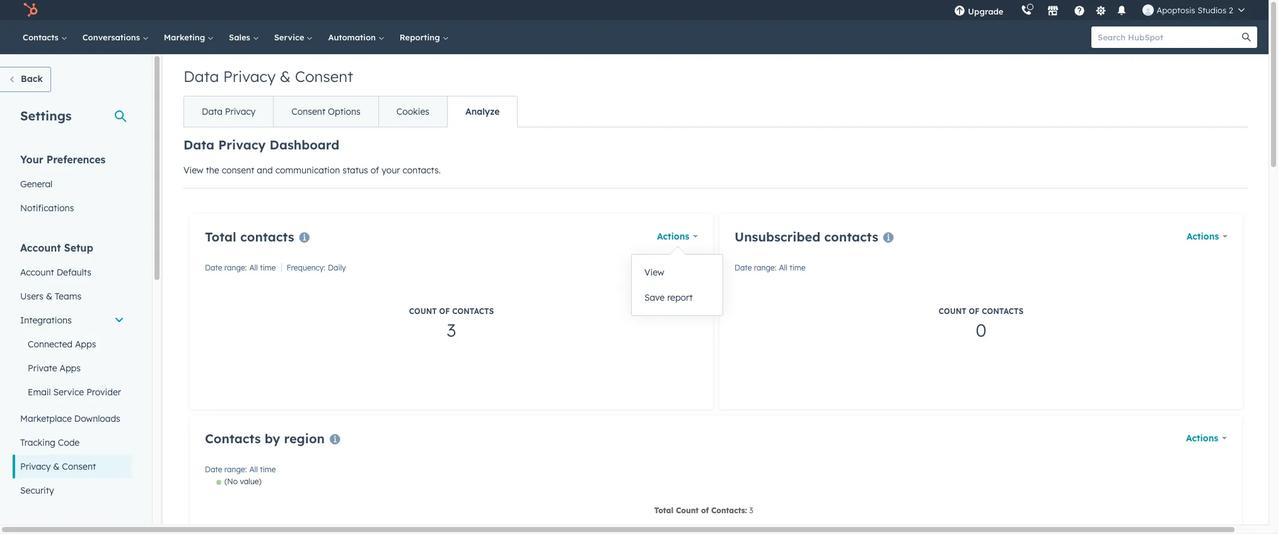 Task type: vqa. For each thing, say whether or not it's contained in the screenshot.
Website pages
no



Task type: describe. For each thing, give the bounding box(es) containing it.
time down contacts by region
[[260, 465, 276, 474]]

your preferences element
[[13, 153, 132, 220]]

search button
[[1236, 26, 1258, 48]]

1 vertical spatial consent
[[292, 106, 326, 117]]

apps for connected apps
[[75, 339, 96, 350]]

contacts inside the count of contacts 3
[[452, 307, 494, 316]]

count of contacts 3
[[409, 307, 494, 341]]

marketplaces button
[[1041, 0, 1067, 20]]

actions for 0
[[1187, 231, 1220, 242]]

options
[[328, 106, 361, 117]]

view button
[[632, 260, 723, 285]]

contacts left by
[[205, 431, 261, 447]]

unsubscribed
[[735, 229, 821, 245]]

notifications
[[20, 202, 74, 214]]

service link
[[267, 20, 321, 54]]

unsubscribed contacts
[[735, 229, 879, 245]]

your
[[382, 165, 400, 176]]

security
[[20, 485, 54, 496]]

settings
[[20, 108, 72, 124]]

apoptosis
[[1157, 5, 1196, 15]]

contacts link
[[15, 20, 75, 54]]

save
[[645, 292, 665, 303]]

contacts down the hubspot link
[[23, 32, 61, 42]]

tara schultz image
[[1143, 4, 1155, 16]]

sales
[[229, 32, 253, 42]]

marketplace downloads
[[20, 413, 120, 425]]

connected
[[28, 339, 73, 350]]

notifications image
[[1117, 6, 1128, 17]]

marketplace
[[20, 413, 72, 425]]

conversations link
[[75, 20, 156, 54]]

privacy & consent link
[[13, 455, 132, 479]]

data for data privacy dashboard
[[184, 137, 215, 153]]

automation
[[328, 32, 378, 42]]

0
[[976, 319, 987, 341]]

date for 0
[[735, 263, 752, 273]]

region
[[284, 431, 325, 447]]

3
[[447, 319, 456, 341]]

setup
[[64, 242, 93, 254]]

privacy for data privacy
[[225, 106, 256, 117]]

connected apps
[[28, 339, 96, 350]]

consent options link
[[273, 97, 378, 127]]

help image
[[1075, 6, 1086, 17]]

contacts inside count of contacts 0
[[982, 307, 1024, 316]]

all for daily
[[249, 263, 258, 273]]

count of contacts 0
[[939, 307, 1024, 341]]

marketing
[[164, 32, 208, 42]]

general
[[20, 179, 53, 190]]

data for data privacy
[[202, 106, 223, 117]]

frequency: daily
[[287, 263, 346, 273]]

all down contacts by region
[[249, 465, 258, 474]]

code
[[58, 437, 80, 449]]

contacts by region
[[205, 431, 325, 447]]

tracking code
[[20, 437, 80, 449]]

actions button for 3
[[657, 228, 698, 245]]

analyze link
[[447, 97, 518, 127]]

your
[[20, 153, 43, 166]]

help button
[[1070, 0, 1091, 20]]

hubspot image
[[23, 3, 38, 18]]

daily
[[328, 263, 346, 273]]

private
[[28, 363, 57, 374]]

upgrade image
[[955, 6, 966, 17]]

privacy for data privacy dashboard
[[218, 137, 266, 153]]

range: for daily
[[224, 263, 247, 273]]

studios
[[1198, 5, 1227, 15]]

tracking
[[20, 437, 55, 449]]

back
[[21, 73, 43, 85]]

reporting
[[400, 32, 443, 42]]

your preferences
[[20, 153, 106, 166]]

marketing link
[[156, 20, 221, 54]]

& for teams
[[46, 291, 52, 302]]

conversations
[[82, 32, 142, 42]]

integrations button
[[13, 308, 132, 332]]

marketplace downloads link
[[13, 407, 132, 431]]

apoptosis studios 2
[[1157, 5, 1234, 15]]

1 horizontal spatial service
[[274, 32, 307, 42]]

consent
[[222, 165, 254, 176]]

sales link
[[221, 20, 267, 54]]

privacy inside account setup "element"
[[20, 461, 51, 472]]

by
[[265, 431, 280, 447]]

navigation containing data privacy
[[184, 96, 518, 127]]

frequency:
[[287, 263, 326, 273]]

total
[[205, 229, 236, 245]]

date range: all time for daily
[[205, 263, 276, 273]]

apps for private apps
[[60, 363, 81, 374]]

calling icon button
[[1017, 2, 1038, 18]]

data for data privacy & consent
[[184, 67, 219, 86]]

provider
[[87, 387, 121, 398]]

general link
[[13, 172, 132, 196]]

and
[[257, 165, 273, 176]]

back link
[[0, 67, 51, 92]]

contacts for 3
[[240, 229, 294, 245]]

of for 3
[[439, 307, 450, 316]]

service inside account setup "element"
[[53, 387, 84, 398]]

defaults
[[57, 267, 91, 278]]

connected apps link
[[13, 332, 132, 356]]

consent inside account setup "element"
[[62, 461, 96, 472]]



Task type: locate. For each thing, give the bounding box(es) containing it.
0 vertical spatial consent
[[295, 67, 353, 86]]

actions button for 0
[[1187, 228, 1228, 245]]

all for 0
[[779, 263, 788, 273]]

range: down unsubscribed
[[754, 263, 777, 273]]

0 horizontal spatial of
[[371, 165, 379, 176]]

data privacy dashboard
[[184, 137, 339, 153]]

date for daily
[[205, 263, 222, 273]]

consent options
[[292, 106, 361, 117]]

account defaults
[[20, 267, 91, 278]]

notifications button
[[1112, 0, 1133, 20]]

contacts
[[240, 229, 294, 245], [825, 229, 879, 245]]

range: down contacts by region
[[224, 465, 247, 474]]

range:
[[224, 263, 247, 273], [754, 263, 777, 273], [224, 465, 247, 474]]

1 vertical spatial apps
[[60, 363, 81, 374]]

consent down tracking code link
[[62, 461, 96, 472]]

count
[[409, 307, 437, 316], [939, 307, 967, 316]]

cookies
[[397, 106, 430, 117]]

all down the total contacts
[[249, 263, 258, 273]]

of up 0
[[969, 307, 980, 316]]

consent up 'consent options' link
[[295, 67, 353, 86]]

Search HubSpot search field
[[1092, 26, 1247, 48]]

view the consent and communication status of your contacts.
[[184, 165, 441, 176]]

service up data privacy & consent
[[274, 32, 307, 42]]

account setup element
[[13, 241, 132, 503]]

contacts.
[[403, 165, 441, 176]]

privacy for data privacy & consent
[[223, 67, 276, 86]]

search image
[[1243, 33, 1252, 42]]

integrations
[[20, 315, 72, 326]]

1 horizontal spatial count
[[939, 307, 967, 316]]

contacts up 3
[[452, 307, 494, 316]]

range: for 0
[[754, 263, 777, 273]]

save report
[[645, 292, 693, 303]]

date range: all time down the total contacts
[[205, 263, 276, 273]]

account up account defaults on the left of page
[[20, 242, 61, 254]]

downloads
[[74, 413, 120, 425]]

tracking code link
[[13, 431, 132, 455]]

contacts up 0
[[982, 307, 1024, 316]]

communication
[[275, 165, 340, 176]]

automation link
[[321, 20, 392, 54]]

0 vertical spatial &
[[280, 67, 291, 86]]

2 vertical spatial data
[[184, 137, 215, 153]]

view inside button
[[645, 267, 665, 278]]

menu
[[946, 0, 1254, 20]]

time down the total contacts
[[260, 263, 276, 273]]

data inside data privacy link
[[202, 106, 223, 117]]

view for view the consent and communication status of your contacts.
[[184, 165, 204, 176]]

contacts for 0
[[825, 229, 879, 245]]

account for account defaults
[[20, 267, 54, 278]]

1 account from the top
[[20, 242, 61, 254]]

apps inside "link"
[[75, 339, 96, 350]]

privacy & consent
[[20, 461, 96, 472]]

report
[[667, 292, 693, 303]]

1 count from the left
[[409, 307, 437, 316]]

apoptosis studios 2 button
[[1136, 0, 1253, 20]]

consent up dashboard
[[292, 106, 326, 117]]

0 horizontal spatial contacts
[[240, 229, 294, 245]]

1 vertical spatial account
[[20, 267, 54, 278]]

all
[[249, 263, 258, 273], [779, 263, 788, 273], [249, 465, 258, 474]]

menu item
[[1013, 0, 1015, 20]]

count for 3
[[409, 307, 437, 316]]

save report button
[[632, 285, 723, 310]]

notifications link
[[13, 196, 132, 220]]

0 vertical spatial data
[[184, 67, 219, 86]]

view left the
[[184, 165, 204, 176]]

privacy up consent
[[218, 137, 266, 153]]

email
[[28, 387, 51, 398]]

of
[[371, 165, 379, 176], [439, 307, 450, 316], [969, 307, 980, 316]]

apps up email service provider link
[[60, 363, 81, 374]]

actions for 3
[[657, 231, 690, 242]]

0 horizontal spatial view
[[184, 165, 204, 176]]

cookies link
[[378, 97, 447, 127]]

1 horizontal spatial contacts
[[825, 229, 879, 245]]

2 vertical spatial consent
[[62, 461, 96, 472]]

status
[[343, 165, 368, 176]]

hubspot link
[[15, 3, 47, 18]]

1 contacts from the left
[[240, 229, 294, 245]]

2 vertical spatial &
[[53, 461, 60, 472]]

time for daily
[[260, 263, 276, 273]]

1 horizontal spatial view
[[645, 267, 665, 278]]

date down total at top left
[[205, 263, 222, 273]]

of inside count of contacts 0
[[969, 307, 980, 316]]

1 vertical spatial &
[[46, 291, 52, 302]]

email service provider
[[28, 387, 121, 398]]

account setup
[[20, 242, 93, 254]]

0 horizontal spatial service
[[53, 387, 84, 398]]

time for 0
[[790, 263, 806, 273]]

& for consent
[[53, 461, 60, 472]]

account defaults link
[[13, 261, 132, 285]]

users & teams
[[20, 291, 81, 302]]

date down unsubscribed
[[735, 263, 752, 273]]

preferences
[[46, 153, 106, 166]]

of for 0
[[969, 307, 980, 316]]

private apps link
[[13, 356, 132, 380]]

menu containing apoptosis studios 2
[[946, 0, 1254, 20]]

count for 0
[[939, 307, 967, 316]]

all down unsubscribed
[[779, 263, 788, 273]]

2 count from the left
[[939, 307, 967, 316]]

date range: all time down contacts by region
[[205, 465, 276, 474]]

data privacy & consent
[[184, 67, 353, 86]]

date range: all time for 0
[[735, 263, 806, 273]]

1 vertical spatial data
[[202, 106, 223, 117]]

of left your
[[371, 165, 379, 176]]

teams
[[55, 291, 81, 302]]

apps up 'private apps' link at the left bottom
[[75, 339, 96, 350]]

email service provider link
[[13, 380, 132, 404]]

2 account from the top
[[20, 267, 54, 278]]

range: down the total contacts
[[224, 263, 247, 273]]

& down service link
[[280, 67, 291, 86]]

apps
[[75, 339, 96, 350], [60, 363, 81, 374]]

settings link
[[1094, 3, 1109, 17]]

calling icon image
[[1022, 5, 1033, 16]]

count inside the count of contacts 3
[[409, 307, 437, 316]]

privacy
[[223, 67, 276, 86], [225, 106, 256, 117], [218, 137, 266, 153], [20, 461, 51, 472]]

interactive chart image
[[205, 477, 1228, 534]]

analyze
[[466, 106, 500, 117]]

0 horizontal spatial count
[[409, 307, 437, 316]]

the
[[206, 165, 219, 176]]

account for account setup
[[20, 242, 61, 254]]

1 horizontal spatial of
[[439, 307, 450, 316]]

0 vertical spatial apps
[[75, 339, 96, 350]]

2
[[1229, 5, 1234, 15]]

date range: all time down unsubscribed
[[735, 263, 806, 273]]

date down contacts by region
[[205, 465, 222, 474]]

consent
[[295, 67, 353, 86], [292, 106, 326, 117], [62, 461, 96, 472]]

account
[[20, 242, 61, 254], [20, 267, 54, 278]]

view up save
[[645, 267, 665, 278]]

0 horizontal spatial &
[[46, 291, 52, 302]]

0 vertical spatial service
[[274, 32, 307, 42]]

users
[[20, 291, 44, 302]]

actions button
[[657, 228, 698, 245], [1187, 228, 1228, 245], [1187, 430, 1228, 447]]

1 horizontal spatial &
[[53, 461, 60, 472]]

service down 'private apps' link at the left bottom
[[53, 387, 84, 398]]

upgrade
[[969, 6, 1004, 16]]

& right users
[[46, 291, 52, 302]]

2 horizontal spatial of
[[969, 307, 980, 316]]

1 vertical spatial view
[[645, 267, 665, 278]]

reporting link
[[392, 20, 456, 54]]

settings image
[[1096, 5, 1107, 17]]

2 contacts from the left
[[825, 229, 879, 245]]

0 vertical spatial account
[[20, 242, 61, 254]]

1 vertical spatial service
[[53, 387, 84, 398]]

privacy down sales link
[[223, 67, 276, 86]]

of inside the count of contacts 3
[[439, 307, 450, 316]]

contacts
[[23, 32, 61, 42], [452, 307, 494, 316], [982, 307, 1024, 316], [205, 431, 261, 447]]

privacy up data privacy dashboard
[[225, 106, 256, 117]]

security link
[[13, 479, 132, 503]]

navigation
[[184, 96, 518, 127]]

users & teams link
[[13, 285, 132, 308]]

date range: all time
[[205, 263, 276, 273], [735, 263, 806, 273], [205, 465, 276, 474]]

privacy up security
[[20, 461, 51, 472]]

private apps
[[28, 363, 81, 374]]

count inside count of contacts 0
[[939, 307, 967, 316]]

data privacy
[[202, 106, 256, 117]]

& down tracking code
[[53, 461, 60, 472]]

total contacts
[[205, 229, 294, 245]]

of up 3
[[439, 307, 450, 316]]

2 horizontal spatial &
[[280, 67, 291, 86]]

view for view
[[645, 267, 665, 278]]

0 vertical spatial view
[[184, 165, 204, 176]]

marketplaces image
[[1048, 6, 1059, 17]]

data
[[184, 67, 219, 86], [202, 106, 223, 117], [184, 137, 215, 153]]

account up users
[[20, 267, 54, 278]]

service
[[274, 32, 307, 42], [53, 387, 84, 398]]

time down unsubscribed contacts
[[790, 263, 806, 273]]

view
[[184, 165, 204, 176], [645, 267, 665, 278]]



